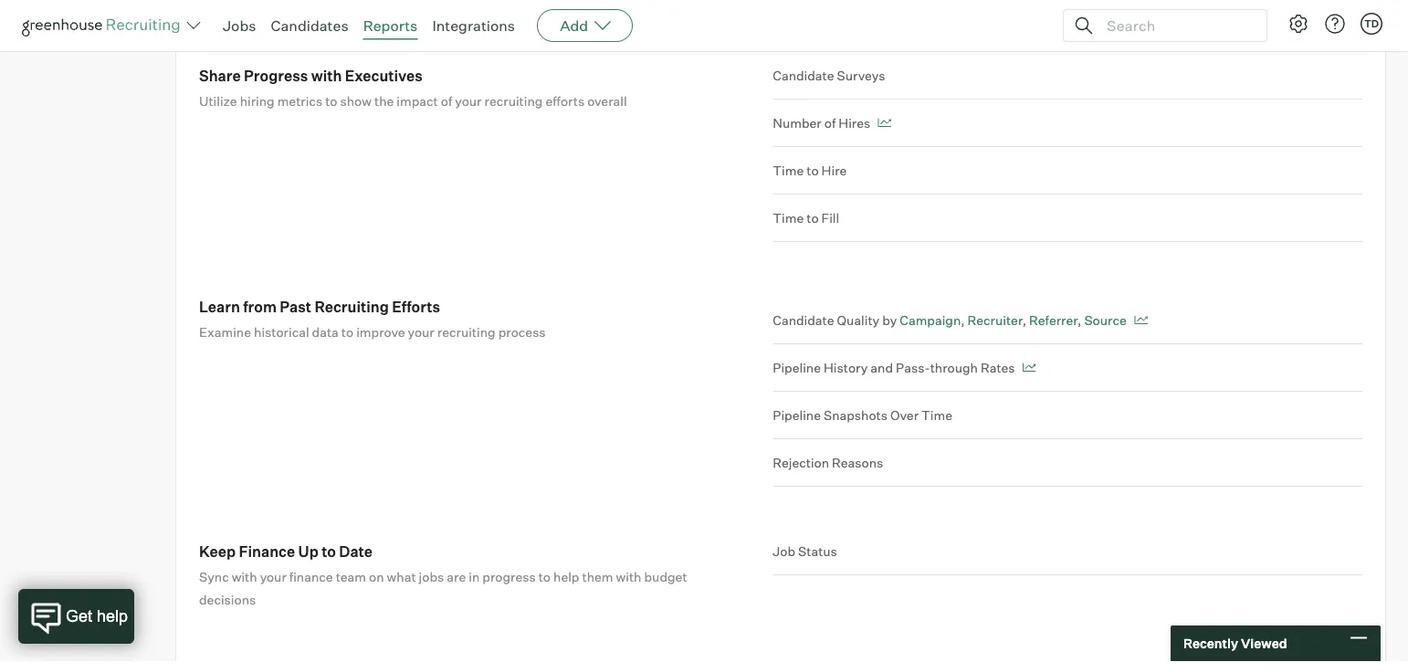 Task type: vqa. For each thing, say whether or not it's contained in the screenshot.
2nd ID from the bottom
no



Task type: locate. For each thing, give the bounding box(es) containing it.
1 horizontal spatial your
[[408, 324, 434, 340]]

finance
[[239, 542, 295, 560]]

utilize
[[199, 93, 237, 109]]

metrics
[[277, 93, 323, 109]]

0 horizontal spatial icon chart image
[[878, 118, 891, 128]]

time left hire
[[773, 162, 804, 178]]

recruiting
[[484, 93, 543, 109], [437, 324, 496, 340]]

past
[[280, 297, 311, 316]]

to
[[325, 93, 337, 109], [807, 162, 819, 178], [807, 210, 819, 226], [341, 324, 354, 340], [322, 542, 336, 560], [539, 569, 551, 585]]

time left fill
[[773, 210, 804, 226]]

0 horizontal spatial of
[[441, 93, 452, 109]]

1 vertical spatial pipeline
[[773, 407, 821, 423]]

pipeline history and pass-through rates
[[773, 360, 1015, 376]]

candidates link
[[271, 16, 349, 35]]

0 vertical spatial your
[[455, 93, 482, 109]]

0 horizontal spatial ,
[[961, 312, 965, 328]]

historical
[[254, 324, 309, 340]]

number
[[773, 115, 822, 131]]

2 candidate from the top
[[773, 312, 834, 328]]

2 , from the left
[[1023, 312, 1027, 328]]

to left show
[[325, 93, 337, 109]]

rejection reasons
[[773, 455, 883, 470]]

td button
[[1357, 9, 1386, 38]]

2 vertical spatial icon chart image
[[1022, 363, 1036, 372]]

icon chart image right hires
[[878, 118, 891, 128]]

3 , from the left
[[1078, 312, 1082, 328]]

, source
[[1078, 312, 1127, 328]]

icon chart image
[[878, 118, 891, 128], [1134, 316, 1148, 325], [1022, 363, 1036, 372]]

team
[[336, 569, 366, 585]]

0 vertical spatial candidate
[[773, 67, 834, 83]]

learn from past recruiting efforts examine historical data to improve your recruiting process
[[199, 297, 546, 340]]

with
[[311, 66, 342, 85], [232, 569, 257, 585], [616, 569, 641, 585]]

1 candidate from the top
[[773, 67, 834, 83]]

pipeline for pipeline snapshots over time
[[773, 407, 821, 423]]

time for time to hire
[[773, 162, 804, 178]]

to inside time to hire link
[[807, 162, 819, 178]]

0 vertical spatial icon chart image
[[878, 118, 891, 128]]

,
[[961, 312, 965, 328], [1023, 312, 1027, 328], [1078, 312, 1082, 328]]

hiring
[[240, 93, 275, 109]]

0 vertical spatial recruiting
[[484, 93, 543, 109]]

0 vertical spatial pipeline
[[773, 360, 821, 376]]

2 horizontal spatial ,
[[1078, 312, 1082, 328]]

time
[[773, 162, 804, 178], [773, 210, 804, 226], [922, 407, 953, 423]]

job status link
[[773, 542, 1363, 576]]

up
[[298, 542, 319, 560]]

your
[[455, 93, 482, 109], [408, 324, 434, 340], [260, 569, 287, 585]]

learn
[[199, 297, 240, 316]]

recruiting inside learn from past recruiting efforts examine historical data to improve your recruiting process
[[437, 324, 496, 340]]

of right impact
[[441, 93, 452, 109]]

data
[[312, 324, 339, 340]]

1 horizontal spatial with
[[311, 66, 342, 85]]

share
[[199, 66, 241, 85]]

time for time to fill
[[773, 210, 804, 226]]

jobs link
[[223, 16, 256, 35]]

2 pipeline from the top
[[773, 407, 821, 423]]

candidate for candidate quality by campaign , recruiter , referrer
[[773, 312, 834, 328]]

hire
[[822, 162, 847, 178]]

improve
[[356, 324, 405, 340]]

1 vertical spatial time
[[773, 210, 804, 226]]

, left source
[[1078, 312, 1082, 328]]

with right them
[[616, 569, 641, 585]]

by
[[882, 312, 897, 328]]

pipeline up rejection
[[773, 407, 821, 423]]

pass-
[[896, 360, 930, 376]]

1 vertical spatial candidate
[[773, 312, 834, 328]]

number of hires
[[773, 115, 870, 131]]

hires
[[839, 115, 870, 131]]

recruiting left "efforts"
[[484, 93, 543, 109]]

pipeline snapshots over time link
[[773, 392, 1363, 439]]

jobs
[[223, 16, 256, 35]]

to left fill
[[807, 210, 819, 226]]

rejection reasons link
[[773, 439, 1363, 487]]

through
[[930, 360, 978, 376]]

to left hire
[[807, 162, 819, 178]]

icon chart image right source link
[[1134, 316, 1148, 325]]

Search text field
[[1102, 12, 1250, 39]]

icon chart image right rates on the bottom right of page
[[1022, 363, 1036, 372]]

1 horizontal spatial ,
[[1023, 312, 1027, 328]]

process
[[498, 324, 546, 340]]

integrations link
[[432, 16, 515, 35]]

referrer
[[1029, 312, 1078, 328]]

progress
[[244, 66, 308, 85]]

0 horizontal spatial your
[[260, 569, 287, 585]]

pipeline
[[773, 360, 821, 376], [773, 407, 821, 423]]

0 vertical spatial time
[[773, 162, 804, 178]]

jobs
[[419, 569, 444, 585]]

icon chart image for share progress with executives
[[878, 118, 891, 128]]

status
[[798, 543, 837, 559]]

1 vertical spatial of
[[824, 115, 836, 131]]

candidate
[[773, 67, 834, 83], [773, 312, 834, 328]]

candidate up "number"
[[773, 67, 834, 83]]

recruiting left the process
[[437, 324, 496, 340]]

your right impact
[[455, 93, 482, 109]]

time to hire
[[773, 162, 847, 178]]

1 pipeline from the top
[[773, 360, 821, 376]]

2 horizontal spatial icon chart image
[[1134, 316, 1148, 325]]

time to fill
[[773, 210, 839, 226]]

referrer link
[[1029, 312, 1078, 328]]

your down efforts
[[408, 324, 434, 340]]

0 vertical spatial of
[[441, 93, 452, 109]]

your down the finance
[[260, 569, 287, 585]]

2 horizontal spatial your
[[455, 93, 482, 109]]

reports
[[363, 16, 418, 35]]

sync
[[199, 569, 229, 585]]

candidate left quality
[[773, 312, 834, 328]]

1 vertical spatial your
[[408, 324, 434, 340]]

recruiter link
[[968, 312, 1023, 328]]

pipeline left history
[[773, 360, 821, 376]]

and
[[871, 360, 893, 376]]

budget
[[644, 569, 687, 585]]

to right data
[[341, 324, 354, 340]]

to inside learn from past recruiting efforts examine historical data to improve your recruiting process
[[341, 324, 354, 340]]

reasons
[[832, 455, 883, 470]]

are
[[447, 569, 466, 585]]

1 horizontal spatial icon chart image
[[1022, 363, 1036, 372]]

of left hires
[[824, 115, 836, 131]]

snapshots
[[824, 407, 888, 423]]

, left recruiter link
[[961, 312, 965, 328]]

1 vertical spatial recruiting
[[437, 324, 496, 340]]

time right over
[[922, 407, 953, 423]]

2 vertical spatial your
[[260, 569, 287, 585]]

with up metrics
[[311, 66, 342, 85]]

, left referrer
[[1023, 312, 1027, 328]]

time to hire link
[[773, 147, 1363, 195]]

your inside keep finance up to date sync with your finance team on what jobs are in progress to help them with budget decisions
[[260, 569, 287, 585]]

with up decisions
[[232, 569, 257, 585]]



Task type: describe. For each thing, give the bounding box(es) containing it.
1 vertical spatial icon chart image
[[1134, 316, 1148, 325]]

pipeline snapshots over time
[[773, 407, 953, 423]]

recruiter
[[968, 312, 1023, 328]]

from
[[243, 297, 277, 316]]

2 horizontal spatial with
[[616, 569, 641, 585]]

examine
[[199, 324, 251, 340]]

1 horizontal spatial of
[[824, 115, 836, 131]]

configure image
[[1288, 13, 1310, 35]]

them
[[582, 569, 613, 585]]

job status
[[773, 543, 837, 559]]

surveys
[[837, 67, 885, 83]]

job
[[773, 543, 795, 559]]

executives
[[345, 66, 423, 85]]

efforts
[[392, 297, 440, 316]]

of inside share progress with executives utilize hiring metrics to show the impact of your recruiting efforts overall
[[441, 93, 452, 109]]

rates
[[981, 360, 1015, 376]]

fill
[[822, 210, 839, 226]]

recruiting inside share progress with executives utilize hiring metrics to show the impact of your recruiting efforts overall
[[484, 93, 543, 109]]

your inside share progress with executives utilize hiring metrics to show the impact of your recruiting efforts overall
[[455, 93, 482, 109]]

quality
[[837, 312, 880, 328]]

to right the up
[[322, 542, 336, 560]]

campaign
[[900, 312, 961, 328]]

efforts
[[546, 93, 585, 109]]

rejection
[[773, 455, 829, 470]]

source
[[1084, 312, 1127, 328]]

2 vertical spatial time
[[922, 407, 953, 423]]

keep finance up to date sync with your finance team on what jobs are in progress to help them with budget decisions
[[199, 542, 687, 607]]

add
[[560, 16, 588, 35]]

date
[[339, 542, 373, 560]]

candidate surveys link
[[773, 66, 1363, 100]]

td
[[1364, 17, 1379, 30]]

campaign link
[[900, 312, 961, 328]]

overall
[[587, 93, 627, 109]]

integrations
[[432, 16, 515, 35]]

to left help
[[539, 569, 551, 585]]

reports link
[[363, 16, 418, 35]]

show
[[340, 93, 372, 109]]

candidate for candidate surveys
[[773, 67, 834, 83]]

add button
[[537, 9, 633, 42]]

td button
[[1361, 13, 1383, 35]]

recently
[[1184, 636, 1238, 652]]

in
[[469, 569, 480, 585]]

your inside learn from past recruiting efforts examine historical data to improve your recruiting process
[[408, 324, 434, 340]]

decisions
[[199, 591, 256, 607]]

icon chart image for learn from past recruiting efforts
[[1022, 363, 1036, 372]]

0 horizontal spatial with
[[232, 569, 257, 585]]

on
[[369, 569, 384, 585]]

with inside share progress with executives utilize hiring metrics to show the impact of your recruiting efforts overall
[[311, 66, 342, 85]]

finance
[[289, 569, 333, 585]]

1 , from the left
[[961, 312, 965, 328]]

candidate surveys
[[773, 67, 885, 83]]

recruiting
[[315, 297, 389, 316]]

over
[[890, 407, 919, 423]]

to inside share progress with executives utilize hiring metrics to show the impact of your recruiting efforts overall
[[325, 93, 337, 109]]

to inside the time to fill link
[[807, 210, 819, 226]]

viewed
[[1241, 636, 1287, 652]]

candidate quality by campaign , recruiter , referrer
[[773, 312, 1078, 328]]

impact
[[397, 93, 438, 109]]

greenhouse recruiting image
[[22, 15, 186, 37]]

progress
[[482, 569, 536, 585]]

candidates
[[271, 16, 349, 35]]

what
[[387, 569, 416, 585]]

pipeline for pipeline history and pass-through rates
[[773, 360, 821, 376]]

source link
[[1084, 312, 1127, 328]]

help
[[553, 569, 579, 585]]

the
[[374, 93, 394, 109]]

share progress with executives utilize hiring metrics to show the impact of your recruiting efforts overall
[[199, 66, 627, 109]]

time to fill link
[[773, 195, 1363, 242]]

keep
[[199, 542, 236, 560]]

recently viewed
[[1184, 636, 1287, 652]]

history
[[824, 360, 868, 376]]



